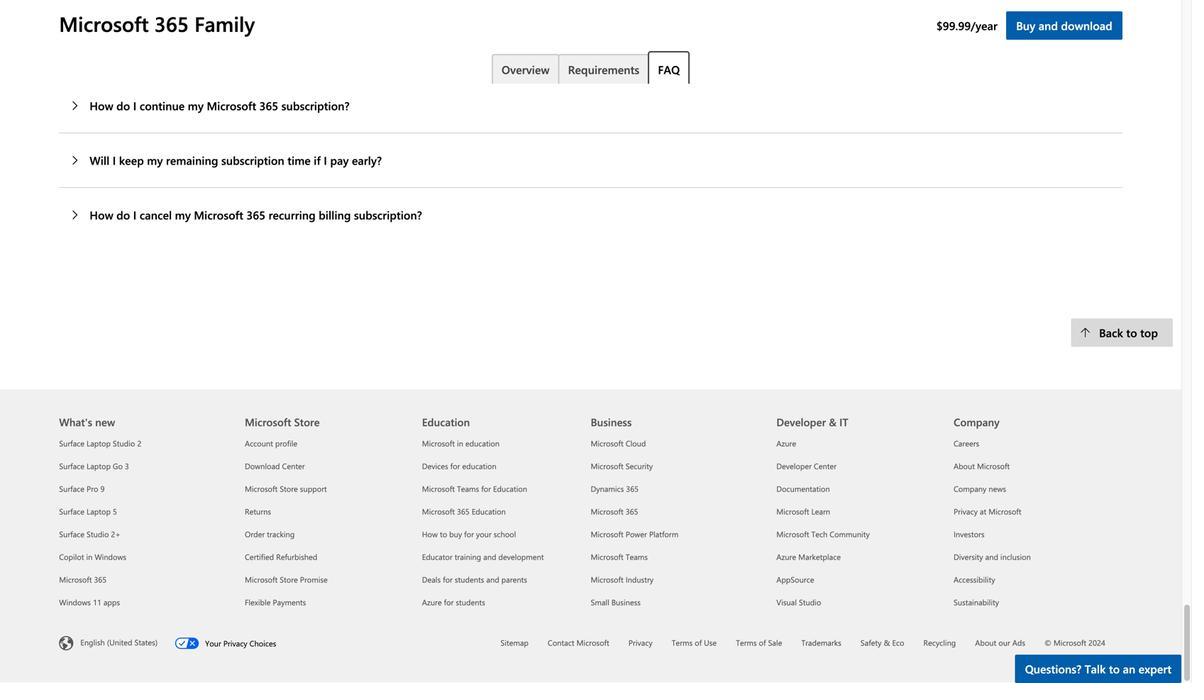 Task type: vqa. For each thing, say whether or not it's contained in the screenshot.
Questions?
yes



Task type: locate. For each thing, give the bounding box(es) containing it.
365 up microsoft power platform link
[[626, 507, 638, 517]]

2 vertical spatial studio
[[799, 597, 821, 608]]

microsoft teams for education
[[422, 484, 527, 494]]

azure for students link
[[422, 597, 485, 608]]

surface left pro
[[59, 484, 84, 494]]

1 horizontal spatial center
[[814, 461, 837, 472]]

2 vertical spatial how
[[422, 529, 438, 540]]

2 developer from the top
[[777, 461, 812, 472]]

1 horizontal spatial privacy
[[629, 638, 653, 649]]

1 horizontal spatial to
[[1109, 662, 1120, 677]]

2 horizontal spatial to
[[1127, 325, 1138, 340]]

windows left the 11 at the bottom of page
[[59, 597, 91, 608]]

& inside "heading"
[[829, 415, 837, 430]]

1 vertical spatial laptop
[[87, 461, 111, 472]]

how up educator
[[422, 529, 438, 540]]

microsoft tech community
[[777, 529, 870, 540]]

2 center from the left
[[814, 461, 837, 472]]

of left the use
[[695, 638, 702, 649]]

1 company from the top
[[954, 415, 1000, 430]]

microsoft learn
[[777, 507, 831, 517]]

about microsoft link
[[954, 461, 1010, 472]]

studio left 2+ at the bottom of the page
[[87, 529, 109, 540]]

education up school
[[493, 484, 527, 494]]

1 developer from the top
[[777, 415, 826, 430]]

0 horizontal spatial in
[[86, 552, 93, 563]]

1 horizontal spatial in
[[457, 438, 463, 449]]

1 laptop from the top
[[87, 438, 111, 449]]

students
[[455, 575, 484, 585], [456, 597, 485, 608]]

and right the buy
[[1039, 18, 1058, 33]]

azure for azure for students
[[422, 597, 442, 608]]

1 vertical spatial students
[[456, 597, 485, 608]]

teams down power
[[626, 552, 648, 563]]

laptop
[[87, 438, 111, 449], [87, 461, 111, 472], [87, 507, 111, 517]]

azure
[[777, 438, 797, 449], [777, 552, 797, 563], [422, 597, 442, 608]]

surface down surface pro 9 link
[[59, 507, 84, 517]]

privacy inside your privacy choices link
[[223, 639, 247, 649]]

for right "devices"
[[451, 461, 460, 472]]

2 vertical spatial azure
[[422, 597, 442, 608]]

0 vertical spatial subscription?
[[282, 98, 350, 113]]

1 vertical spatial education
[[462, 461, 497, 472]]

2 of from the left
[[759, 638, 766, 649]]

of left the sale
[[759, 638, 766, 649]]

1 vertical spatial azure
[[777, 552, 797, 563]]

students down the deals for students and parents link
[[456, 597, 485, 608]]

0 vertical spatial microsoft 365
[[591, 507, 638, 517]]

2 do from the top
[[116, 207, 130, 223]]

in for windows
[[86, 552, 93, 563]]

company down the about microsoft 'link'
[[954, 484, 987, 494]]

2 horizontal spatial privacy
[[954, 507, 978, 517]]

do left cancel
[[116, 207, 130, 223]]

eco
[[892, 638, 905, 649]]

2 company from the top
[[954, 484, 987, 494]]

subscription? up if
[[282, 98, 350, 113]]

1 vertical spatial education
[[493, 484, 527, 494]]

i left continue
[[133, 98, 137, 113]]

microsoft 365 link up 'windows 11 apps'
[[59, 575, 107, 585]]

deals
[[422, 575, 441, 585]]

in up the "devices for education" link
[[457, 438, 463, 449]]

cloud
[[626, 438, 646, 449]]

surface up surface pro 9 link
[[59, 461, 84, 472]]

developer for developer & it
[[777, 415, 826, 430]]

2
[[137, 438, 141, 449]]

5 surface from the top
[[59, 529, 84, 540]]

2 vertical spatial to
[[1109, 662, 1120, 677]]

for right "buy"
[[464, 529, 474, 540]]

for right deals
[[443, 575, 453, 585]]

billing
[[319, 207, 351, 223]]

privacy down small business
[[629, 638, 653, 649]]

4 surface from the top
[[59, 507, 84, 517]]

365 down security
[[626, 484, 639, 494]]

terms left the sale
[[736, 638, 757, 649]]

1 vertical spatial do
[[116, 207, 130, 223]]

0 horizontal spatial terms
[[672, 638, 693, 649]]

0 vertical spatial to
[[1127, 325, 1138, 340]]

deals for students and parents
[[422, 575, 527, 585]]

terms of sale link
[[736, 638, 782, 649]]

at
[[980, 507, 987, 517]]

surface down what's
[[59, 438, 84, 449]]

copilot in windows
[[59, 552, 126, 563]]

1 horizontal spatial of
[[759, 638, 766, 649]]

investors link
[[954, 529, 985, 540]]

laptop left go
[[87, 461, 111, 472]]

to left an
[[1109, 662, 1120, 677]]

2 surface from the top
[[59, 461, 84, 472]]

laptop left 5 at the bottom left of the page
[[87, 507, 111, 517]]

privacy left at
[[954, 507, 978, 517]]

0 horizontal spatial windows
[[59, 597, 91, 608]]

0 vertical spatial my
[[188, 98, 204, 113]]

1 terms from the left
[[672, 638, 693, 649]]

about
[[954, 461, 975, 472], [976, 638, 997, 649]]

store for microsoft store
[[294, 415, 320, 430]]

1 horizontal spatial microsoft 365 link
[[591, 507, 638, 517]]

365 up the 11 at the bottom of page
[[94, 575, 107, 585]]

terms for terms of use
[[672, 638, 693, 649]]

0 vertical spatial do
[[116, 98, 130, 113]]

surface for surface laptop studio 2
[[59, 438, 84, 449]]

1 vertical spatial my
[[147, 153, 163, 168]]

laptop for studio
[[87, 438, 111, 449]]

business heading
[[591, 390, 760, 432]]

1 vertical spatial microsoft 365
[[59, 575, 107, 585]]

about our ads
[[976, 638, 1026, 649]]

0 vertical spatial business
[[591, 415, 632, 430]]

buy and download
[[1017, 18, 1113, 33]]

privacy at microsoft link
[[954, 507, 1022, 517]]

0 horizontal spatial center
[[282, 461, 305, 472]]

students down training
[[455, 575, 484, 585]]

an
[[1123, 662, 1136, 677]]

how left cancel
[[90, 207, 113, 223]]

store up payments
[[280, 575, 298, 585]]

2 laptop from the top
[[87, 461, 111, 472]]

developer center
[[777, 461, 837, 472]]

1 vertical spatial windows
[[59, 597, 91, 608]]

0 vertical spatial in
[[457, 438, 463, 449]]

laptop down new
[[87, 438, 111, 449]]

my right cancel
[[175, 207, 191, 223]]

business up microsoft cloud
[[591, 415, 632, 430]]

privacy
[[954, 507, 978, 517], [629, 638, 653, 649], [223, 639, 247, 649]]

how inside footer resource links 'element'
[[422, 529, 438, 540]]

0 vertical spatial about
[[954, 461, 975, 472]]

1 vertical spatial subscription?
[[354, 207, 422, 223]]

of
[[695, 638, 702, 649], [759, 638, 766, 649]]

privacy right 'your'
[[223, 639, 247, 649]]

my for continue
[[188, 98, 204, 113]]

& left it
[[829, 415, 837, 430]]

1 do from the top
[[116, 98, 130, 113]]

1 vertical spatial studio
[[87, 529, 109, 540]]

do inside dropdown button
[[116, 207, 130, 223]]

0 horizontal spatial &
[[829, 415, 837, 430]]

to
[[1127, 325, 1138, 340], [440, 529, 447, 540], [1109, 662, 1120, 677]]

microsoft 365 education link
[[422, 507, 506, 517]]

diversity and inclusion
[[954, 552, 1031, 563]]

(united
[[107, 637, 132, 648]]

0 vertical spatial how
[[90, 98, 113, 113]]

for
[[451, 461, 460, 472], [481, 484, 491, 494], [464, 529, 474, 540], [443, 575, 453, 585], [444, 597, 454, 608]]

deals for students and parents link
[[422, 575, 527, 585]]

to for back
[[1127, 325, 1138, 340]]

how inside dropdown button
[[90, 98, 113, 113]]

0 vertical spatial windows
[[95, 552, 126, 563]]

company up careers 'link'
[[954, 415, 1000, 430]]

company
[[954, 415, 1000, 430], [954, 484, 987, 494]]

store left support
[[280, 484, 298, 494]]

account
[[245, 438, 273, 449]]

3 laptop from the top
[[87, 507, 111, 517]]

terms for terms of sale
[[736, 638, 757, 649]]

development
[[499, 552, 544, 563]]

azure up developer center
[[777, 438, 797, 449]]

microsoft 365 up 'windows 11 apps'
[[59, 575, 107, 585]]

trademarks link
[[802, 638, 842, 649]]

1 of from the left
[[695, 638, 702, 649]]

for down deals for students and parents
[[444, 597, 454, 608]]

0 vertical spatial &
[[829, 415, 837, 430]]

to left "buy"
[[440, 529, 447, 540]]

center down profile
[[282, 461, 305, 472]]

teams up microsoft 365 education
[[457, 484, 479, 494]]

subscription?
[[282, 98, 350, 113], [354, 207, 422, 223]]

0 horizontal spatial of
[[695, 638, 702, 649]]

flexible payments
[[245, 597, 306, 608]]

recycling
[[924, 638, 956, 649]]

microsoft 365 link down dynamics 365
[[591, 507, 638, 517]]

to left the top
[[1127, 325, 1138, 340]]

education up your
[[472, 507, 506, 517]]

industry
[[626, 575, 654, 585]]

privacy inside footer resource links 'element'
[[954, 507, 978, 517]]

how up will
[[90, 98, 113, 113]]

365 left recurring
[[247, 207, 266, 223]]

business down microsoft industry link
[[612, 597, 641, 608]]

about for about microsoft
[[954, 461, 975, 472]]

about left our
[[976, 638, 997, 649]]

microsoft 365 down dynamics 365
[[591, 507, 638, 517]]

0 vertical spatial store
[[294, 415, 320, 430]]

& left eco
[[884, 638, 890, 649]]

0 vertical spatial company
[[954, 415, 1000, 430]]

company inside heading
[[954, 415, 1000, 430]]

in right copilot
[[86, 552, 93, 563]]

1 horizontal spatial &
[[884, 638, 890, 649]]

terms of sale
[[736, 638, 782, 649]]

developer for developer center
[[777, 461, 812, 472]]

0 vertical spatial students
[[455, 575, 484, 585]]

1 horizontal spatial terms
[[736, 638, 757, 649]]

do left continue
[[116, 98, 130, 113]]

requirements link
[[558, 54, 650, 84]]

privacy link
[[629, 638, 653, 649]]

expert
[[1139, 662, 1172, 677]]

recurring
[[269, 207, 316, 223]]

dynamics 365 link
[[591, 484, 639, 494]]

school
[[494, 529, 516, 540]]

visual studio link
[[777, 597, 821, 608]]

1 vertical spatial developer
[[777, 461, 812, 472]]

company heading
[[954, 390, 1114, 432]]

about inside footer resource links 'element'
[[954, 461, 975, 472]]

2 terms from the left
[[736, 638, 757, 649]]

1 surface from the top
[[59, 438, 84, 449]]

1 vertical spatial in
[[86, 552, 93, 563]]

0 vertical spatial teams
[[457, 484, 479, 494]]

accessibility link
[[954, 575, 996, 585]]

studio right visual
[[799, 597, 821, 608]]

about microsoft
[[954, 461, 1010, 472]]

developer center link
[[777, 461, 837, 472]]

1 vertical spatial how
[[90, 207, 113, 223]]

center up documentation on the right bottom of the page
[[814, 461, 837, 472]]

will i keep my remaining subscription time if i pay early?
[[90, 153, 382, 168]]

microsoft teams link
[[591, 552, 648, 563]]

2 vertical spatial my
[[175, 207, 191, 223]]

store for microsoft store support
[[280, 484, 298, 494]]

0 vertical spatial education
[[422, 415, 470, 430]]

1 horizontal spatial studio
[[113, 438, 135, 449]]

1 horizontal spatial subscription?
[[354, 207, 422, 223]]

azure marketplace
[[777, 552, 841, 563]]

0 horizontal spatial teams
[[457, 484, 479, 494]]

0 vertical spatial developer
[[777, 415, 826, 430]]

power
[[626, 529, 647, 540]]

support
[[300, 484, 327, 494]]

1 horizontal spatial teams
[[626, 552, 648, 563]]

1 vertical spatial teams
[[626, 552, 648, 563]]

do inside dropdown button
[[116, 98, 130, 113]]

i left cancel
[[133, 207, 137, 223]]

about down careers
[[954, 461, 975, 472]]

pay
[[330, 153, 349, 168]]

my right keep
[[147, 153, 163, 168]]

download
[[1061, 18, 1113, 33]]

surface for surface laptop go 3
[[59, 461, 84, 472]]

0 horizontal spatial microsoft 365 link
[[59, 575, 107, 585]]

copilot in windows link
[[59, 552, 126, 563]]

1 vertical spatial to
[[440, 529, 447, 540]]

2 horizontal spatial studio
[[799, 597, 821, 608]]

education up the microsoft teams for education 'link'
[[462, 461, 497, 472]]

surface up copilot
[[59, 529, 84, 540]]

microsoft store
[[245, 415, 320, 430]]

1 vertical spatial about
[[976, 638, 997, 649]]

microsoft inside dropdown button
[[207, 98, 256, 113]]

company news link
[[954, 484, 1007, 494]]

what's new
[[59, 415, 115, 430]]

safety & eco
[[861, 638, 905, 649]]

my inside dropdown button
[[175, 207, 191, 223]]

will
[[90, 153, 109, 168]]

microsoft 365 link
[[591, 507, 638, 517], [59, 575, 107, 585]]

windows
[[95, 552, 126, 563], [59, 597, 91, 608]]

footer resource links element
[[0, 390, 1182, 614]]

microsoft teams for education link
[[422, 484, 527, 494]]

1 vertical spatial &
[[884, 638, 890, 649]]

1 center from the left
[[282, 461, 305, 472]]

azure down deals
[[422, 597, 442, 608]]

2 vertical spatial laptop
[[87, 507, 111, 517]]

azure for students
[[422, 597, 485, 608]]

1 horizontal spatial about
[[976, 638, 997, 649]]

faq
[[658, 62, 680, 77]]

terms left the use
[[672, 638, 693, 649]]

i right if
[[324, 153, 327, 168]]

how inside dropdown button
[[90, 207, 113, 223]]

my right continue
[[188, 98, 204, 113]]

2024
[[1089, 638, 1106, 649]]

1 vertical spatial store
[[280, 484, 298, 494]]

of for use
[[695, 638, 702, 649]]

order tracking link
[[245, 529, 295, 540]]

company news
[[954, 484, 1007, 494]]

careers link
[[954, 438, 980, 449]]

365 up subscription
[[259, 98, 278, 113]]

0 horizontal spatial privacy
[[223, 639, 247, 649]]

how do i cancel my microsoft 365 recurring billing subscription?
[[90, 207, 422, 223]]

i
[[133, 98, 137, 113], [113, 153, 116, 168], [324, 153, 327, 168], [133, 207, 137, 223]]

2 vertical spatial store
[[280, 575, 298, 585]]

azure up the appsource "link"
[[777, 552, 797, 563]]

1 vertical spatial company
[[954, 484, 987, 494]]

overview
[[502, 62, 550, 77]]

0 horizontal spatial subscription?
[[282, 98, 350, 113]]

store inside heading
[[294, 415, 320, 430]]

subscription? right billing
[[354, 207, 422, 223]]

0 horizontal spatial studio
[[87, 529, 109, 540]]

0 horizontal spatial to
[[440, 529, 447, 540]]

new
[[95, 415, 115, 430]]

back
[[1100, 325, 1124, 340]]

1 vertical spatial microsoft 365 link
[[59, 575, 107, 585]]

store up profile
[[294, 415, 320, 430]]

store for microsoft store promise
[[280, 575, 298, 585]]

tech
[[812, 529, 828, 540]]

center for microsoft
[[282, 461, 305, 472]]

recycling link
[[924, 638, 956, 649]]

your privacy choices
[[205, 639, 276, 649]]

education up "microsoft in education" link
[[422, 415, 470, 430]]

laptop for go
[[87, 461, 111, 472]]

developer inside "heading"
[[777, 415, 826, 430]]

to inside footer resource links 'element'
[[440, 529, 447, 540]]

your
[[476, 529, 492, 540]]

windows down 2+ at the bottom of the page
[[95, 552, 126, 563]]

education
[[466, 438, 500, 449], [462, 461, 497, 472]]

developer up azure link
[[777, 415, 826, 430]]

developer down azure link
[[777, 461, 812, 472]]

flexible payments link
[[245, 597, 306, 608]]

teams
[[457, 484, 479, 494], [626, 552, 648, 563]]

3 surface from the top
[[59, 484, 84, 494]]

0 vertical spatial laptop
[[87, 438, 111, 449]]

0 horizontal spatial about
[[954, 461, 975, 472]]

0 horizontal spatial microsoft 365
[[59, 575, 107, 585]]

learn more about microsoft 365 family. tab list
[[59, 51, 1123, 85]]

0 vertical spatial azure
[[777, 438, 797, 449]]

surface laptop 5
[[59, 507, 117, 517]]

education up the "devices for education" link
[[466, 438, 500, 449]]

studio left the 2
[[113, 438, 135, 449]]

0 vertical spatial education
[[466, 438, 500, 449]]

surface laptop studio 2
[[59, 438, 141, 449]]



Task type: describe. For each thing, give the bounding box(es) containing it.
sustainability
[[954, 597, 999, 608]]

surface laptop 5 link
[[59, 507, 117, 517]]

training
[[455, 552, 481, 563]]

for up microsoft 365 education
[[481, 484, 491, 494]]

to for how
[[440, 529, 447, 540]]

i inside dropdown button
[[133, 207, 137, 223]]

dynamics
[[591, 484, 624, 494]]

sitemap
[[501, 638, 529, 649]]

pro
[[87, 484, 98, 494]]

education inside heading
[[422, 415, 470, 430]]

& for it
[[829, 415, 837, 430]]

and right training
[[483, 552, 496, 563]]

1 horizontal spatial microsoft 365
[[591, 507, 638, 517]]

2 vertical spatial education
[[472, 507, 506, 517]]

states)
[[135, 637, 158, 648]]

buy
[[1017, 18, 1036, 33]]

about our ads link
[[976, 638, 1026, 649]]

sustainability link
[[954, 597, 999, 608]]

remaining
[[166, 153, 218, 168]]

microsoft store heading
[[245, 390, 405, 432]]

returns
[[245, 507, 271, 517]]

visual
[[777, 597, 797, 608]]

surface pro 9
[[59, 484, 105, 494]]

and left parents
[[486, 575, 499, 585]]

windows 11 apps
[[59, 597, 120, 608]]

how for how do i cancel my microsoft 365 recurring billing subscription?
[[90, 207, 113, 223]]

©
[[1045, 638, 1052, 649]]

to inside dropdown button
[[1109, 662, 1120, 677]]

5
[[113, 507, 117, 517]]

education heading
[[422, 390, 582, 432]]

developer & it
[[777, 415, 849, 430]]

center for developer
[[814, 461, 837, 472]]

azure for azure marketplace
[[777, 552, 797, 563]]

your privacy choices link
[[175, 635, 293, 650]]

terms of use link
[[672, 638, 717, 649]]

how for how to buy for your school
[[422, 529, 438, 540]]

what's new heading
[[59, 390, 228, 432]]

surface studio 2+ link
[[59, 529, 121, 540]]

our
[[999, 638, 1011, 649]]

i right will
[[113, 153, 116, 168]]

questions? talk to an expert button
[[1015, 655, 1182, 684]]

students for deals
[[455, 575, 484, 585]]

early?
[[352, 153, 382, 168]]

& for eco
[[884, 638, 890, 649]]

talk
[[1085, 662, 1106, 677]]

for for devices
[[451, 461, 460, 472]]

surface for surface pro 9
[[59, 484, 84, 494]]

subscription? inside dropdown button
[[282, 98, 350, 113]]

1 vertical spatial business
[[612, 597, 641, 608]]

365 up how to buy for your school link
[[457, 507, 470, 517]]

how do i continue my microsoft 365 subscription?
[[90, 98, 350, 113]]

about for about our ads
[[976, 638, 997, 649]]

business inside heading
[[591, 415, 632, 430]]

will i keep my remaining subscription time if i pay early? button
[[59, 134, 1123, 187]]

requirements
[[568, 62, 640, 77]]

documentation
[[777, 484, 830, 494]]

contact microsoft
[[548, 638, 610, 649]]

education for microsoft in education
[[466, 438, 500, 449]]

how for how do i continue my microsoft 365 subscription?
[[90, 98, 113, 113]]

students for azure
[[456, 597, 485, 608]]

1 horizontal spatial windows
[[95, 552, 126, 563]]

appsource
[[777, 575, 815, 585]]

privacy for privacy at microsoft
[[954, 507, 978, 517]]

download
[[245, 461, 280, 472]]

marketplace
[[799, 552, 841, 563]]

microsoft store support
[[245, 484, 327, 494]]

subscription? inside dropdown button
[[354, 207, 422, 223]]

© microsoft 2024
[[1045, 638, 1106, 649]]

microsoft power platform link
[[591, 529, 679, 540]]

microsoft industry link
[[591, 575, 654, 585]]

small business
[[591, 597, 641, 608]]

refurbished
[[276, 552, 317, 563]]

investors
[[954, 529, 985, 540]]

studio for visual studio
[[799, 597, 821, 608]]

surface pro 9 link
[[59, 484, 105, 494]]

surface for surface studio 2+
[[59, 529, 84, 540]]

diversity and inclusion link
[[954, 552, 1031, 563]]

for for azure
[[444, 597, 454, 608]]

company for company
[[954, 415, 1000, 430]]

my for cancel
[[175, 207, 191, 223]]

and inside button
[[1039, 18, 1058, 33]]

for for deals
[[443, 575, 453, 585]]

microsoft inside dropdown button
[[194, 207, 243, 223]]

surface for surface laptop 5
[[59, 507, 84, 517]]

profile
[[275, 438, 298, 449]]

contact
[[548, 638, 575, 649]]

developer & it heading
[[777, 390, 937, 432]]

trademarks
[[802, 638, 842, 649]]

english (united states)
[[80, 637, 158, 648]]

0 vertical spatial studio
[[113, 438, 135, 449]]

subscription
[[221, 153, 284, 168]]

your privacy choices opt-out icon image
[[175, 638, 205, 650]]

0 vertical spatial microsoft 365 link
[[591, 507, 638, 517]]

overview link
[[492, 54, 560, 84]]

microsoft industry
[[591, 575, 654, 585]]

flexible
[[245, 597, 271, 608]]

contact microsoft link
[[548, 638, 610, 649]]

platform
[[649, 529, 679, 540]]

returns link
[[245, 507, 271, 517]]

promise
[[300, 575, 328, 585]]

365 inside dropdown button
[[247, 207, 266, 223]]

education for devices for education
[[462, 461, 497, 472]]

certified refurbished link
[[245, 552, 317, 563]]

visual studio
[[777, 597, 821, 608]]

microsoft in education
[[422, 438, 500, 449]]

and right diversity on the bottom of page
[[986, 552, 999, 563]]

365 left 'family'
[[154, 10, 189, 37]]

sitemap link
[[501, 638, 529, 649]]

teams for microsoft teams for education
[[457, 484, 479, 494]]

faq link
[[648, 51, 690, 85]]

what's
[[59, 415, 92, 430]]

careers
[[954, 438, 980, 449]]

family
[[194, 10, 255, 37]]

devices for education
[[422, 461, 497, 472]]

company for company news
[[954, 484, 987, 494]]

microsoft inside heading
[[245, 415, 291, 430]]

9
[[100, 484, 105, 494]]

privacy at microsoft
[[954, 507, 1022, 517]]

2+
[[111, 529, 121, 540]]

studio for surface studio 2+
[[87, 529, 109, 540]]

microsoft store support link
[[245, 484, 327, 494]]

azure for azure link
[[777, 438, 797, 449]]

privacy for privacy link
[[629, 638, 653, 649]]

do for continue
[[116, 98, 130, 113]]

microsoft security
[[591, 461, 653, 472]]

of for sale
[[759, 638, 766, 649]]

in for education
[[457, 438, 463, 449]]

sale
[[768, 638, 782, 649]]

do for cancel
[[116, 207, 130, 223]]

your
[[205, 639, 221, 649]]

small
[[591, 597, 610, 608]]

accessibility
[[954, 575, 996, 585]]

how to buy for your school link
[[422, 529, 516, 540]]

english (united states) link
[[59, 635, 175, 652]]

365 inside dropdown button
[[259, 98, 278, 113]]

laptop for 5
[[87, 507, 111, 517]]

teams for microsoft teams
[[626, 552, 648, 563]]

back to top
[[1100, 325, 1158, 340]]

devices
[[422, 461, 448, 472]]

learn
[[812, 507, 831, 517]]

choices
[[250, 639, 276, 649]]

safety
[[861, 638, 882, 649]]

top
[[1141, 325, 1158, 340]]



